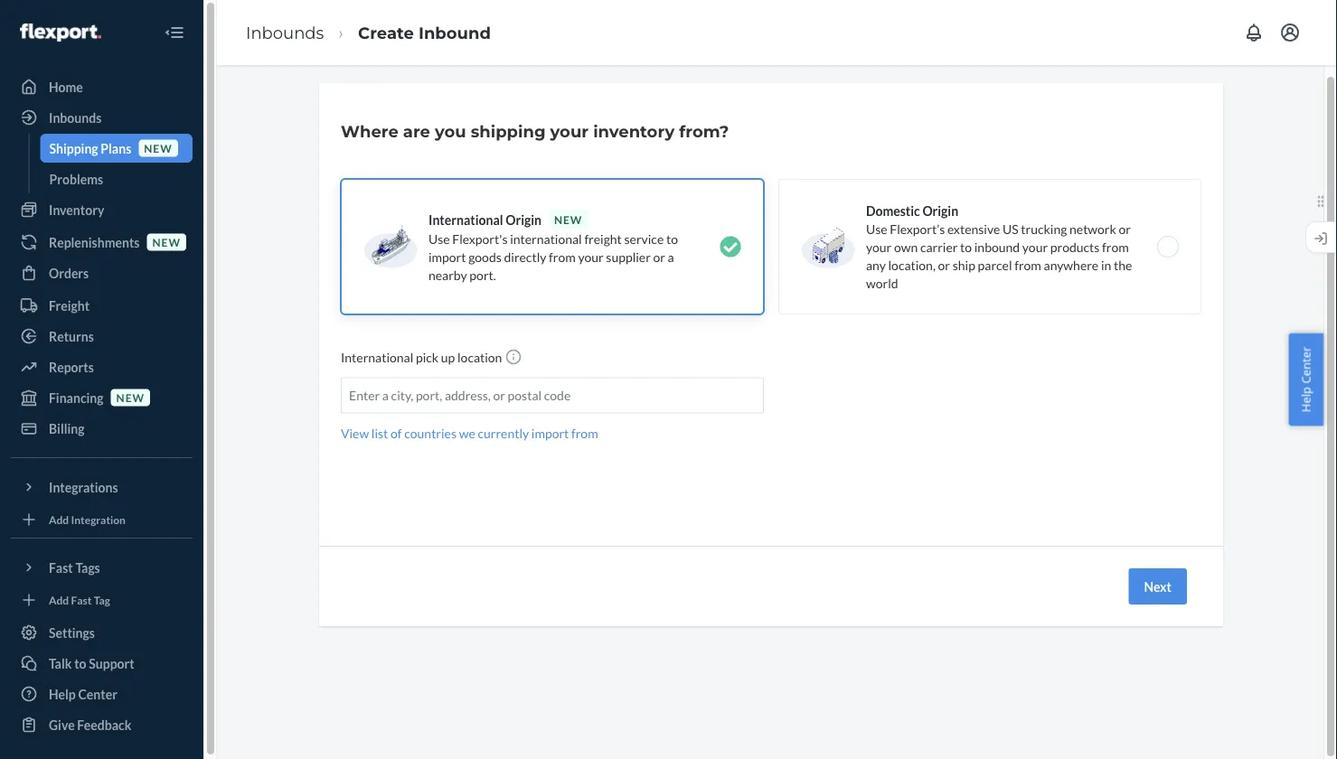 Task type: locate. For each thing, give the bounding box(es) containing it.
use inside the domestic origin use flexport's extensive us trucking network or your own carrier to inbound your products from any location, or ship parcel from anywhere in the world
[[866, 221, 887, 236]]

1 horizontal spatial a
[[668, 249, 674, 264]]

inbounds
[[246, 23, 324, 42], [49, 110, 102, 125]]

tags
[[75, 560, 100, 575]]

0 horizontal spatial center
[[78, 687, 117, 702]]

inbounds link
[[246, 23, 324, 42], [11, 103, 193, 132]]

next button
[[1129, 569, 1187, 605]]

fast left tags
[[49, 560, 73, 575]]

create inbound link
[[358, 23, 491, 42]]

home link
[[11, 72, 193, 101]]

add fast tag
[[49, 593, 110, 607]]

service
[[624, 231, 664, 246]]

a left city,
[[382, 388, 389, 403]]

0 horizontal spatial use
[[429, 231, 450, 246]]

0 horizontal spatial origin
[[506, 212, 541, 227]]

world
[[866, 275, 898, 291]]

1 add from the top
[[49, 513, 69, 526]]

1 horizontal spatial center
[[1298, 347, 1314, 384]]

0 vertical spatial international
[[429, 212, 503, 227]]

postal
[[508, 388, 542, 403]]

replenishments
[[49, 235, 140, 250]]

use flexport's international freight service to import goods directly from your supplier or a nearby port.
[[429, 231, 678, 283]]

0 vertical spatial a
[[668, 249, 674, 264]]

0 vertical spatial fast
[[49, 560, 73, 575]]

0 horizontal spatial help center
[[49, 687, 117, 702]]

to inside button
[[74, 656, 86, 671]]

0 vertical spatial import
[[429, 249, 466, 264]]

use
[[866, 221, 887, 236], [429, 231, 450, 246]]

plans
[[101, 141, 131, 156]]

1 vertical spatial help center
[[49, 687, 117, 702]]

ship
[[953, 257, 975, 273]]

location,
[[888, 257, 936, 273]]

origin up flexport's
[[922, 203, 958, 218]]

import up nearby
[[429, 249, 466, 264]]

inventory
[[49, 202, 104, 217]]

view
[[341, 426, 369, 441]]

reports link
[[11, 353, 193, 381]]

0 vertical spatial inbounds link
[[246, 23, 324, 42]]

in
[[1101, 257, 1111, 273]]

of
[[391, 426, 402, 441]]

reports
[[49, 359, 94, 375]]

0 vertical spatial help center
[[1298, 347, 1314, 413]]

help center inside button
[[1298, 347, 1314, 413]]

inbound
[[974, 239, 1020, 254]]

international up flexport's
[[429, 212, 503, 227]]

to right service at the left of the page
[[666, 231, 678, 246]]

trucking
[[1021, 221, 1067, 236]]

enter
[[349, 388, 380, 403]]

2 add from the top
[[49, 593, 69, 607]]

supplier
[[606, 249, 651, 264]]

0 vertical spatial add
[[49, 513, 69, 526]]

0 vertical spatial help
[[1298, 387, 1314, 413]]

create inbound
[[358, 23, 491, 42]]

up
[[441, 350, 455, 365]]

1 horizontal spatial inbounds
[[246, 23, 324, 42]]

import for from
[[531, 426, 569, 441]]

network
[[1069, 221, 1116, 236]]

import inside button
[[531, 426, 569, 441]]

returns link
[[11, 322, 193, 351]]

international up enter
[[341, 350, 413, 365]]

flexport's
[[452, 231, 508, 246]]

freight
[[584, 231, 622, 246]]

next
[[1144, 579, 1172, 594]]

location
[[457, 350, 502, 365]]

add left integration
[[49, 513, 69, 526]]

a right supplier
[[668, 249, 674, 264]]

international
[[429, 212, 503, 227], [341, 350, 413, 365]]

from down international
[[549, 249, 576, 264]]

import for goods
[[429, 249, 466, 264]]

talk to support
[[49, 656, 134, 671]]

add integration
[[49, 513, 126, 526]]

give feedback button
[[11, 711, 193, 739]]

new up orders 'link' at the top of page
[[152, 235, 181, 249]]

close navigation image
[[164, 22, 185, 43]]

port.
[[470, 267, 496, 283]]

are
[[403, 121, 430, 141]]

origin up international
[[506, 212, 541, 227]]

import inside use flexport's international freight service to import goods directly from your supplier or a nearby port.
[[429, 249, 466, 264]]

1 vertical spatial help
[[49, 687, 76, 702]]

or
[[1119, 221, 1131, 236], [653, 249, 665, 264], [938, 257, 950, 273], [493, 388, 505, 403]]

new up international
[[554, 213, 583, 226]]

your
[[550, 121, 589, 141], [866, 239, 892, 254], [1022, 239, 1048, 254], [578, 249, 604, 264]]

1 horizontal spatial international
[[429, 212, 503, 227]]

center inside button
[[1298, 347, 1314, 384]]

0 horizontal spatial a
[[382, 388, 389, 403]]

from right currently
[[571, 426, 598, 441]]

list
[[371, 426, 388, 441]]

1 vertical spatial international
[[341, 350, 413, 365]]

inventory
[[593, 121, 675, 141]]

to up ship
[[960, 239, 972, 254]]

new for replenishments
[[152, 235, 181, 249]]

fast
[[49, 560, 73, 575], [71, 593, 92, 607]]

1 horizontal spatial help
[[1298, 387, 1314, 413]]

add fast tag link
[[11, 589, 193, 611]]

0 vertical spatial center
[[1298, 347, 1314, 384]]

problems
[[49, 171, 103, 187]]

1 vertical spatial inbounds link
[[11, 103, 193, 132]]

from?
[[679, 121, 729, 141]]

a
[[668, 249, 674, 264], [382, 388, 389, 403]]

new right plans
[[144, 141, 172, 155]]

0 vertical spatial inbounds
[[246, 23, 324, 42]]

home
[[49, 79, 83, 94]]

1 vertical spatial add
[[49, 593, 69, 607]]

0 horizontal spatial international
[[341, 350, 413, 365]]

city,
[[391, 388, 413, 403]]

1 horizontal spatial origin
[[922, 203, 958, 218]]

1 horizontal spatial import
[[531, 426, 569, 441]]

use up nearby
[[429, 231, 450, 246]]

new down reports link
[[116, 391, 145, 404]]

parcel
[[978, 257, 1012, 273]]

0 horizontal spatial import
[[429, 249, 466, 264]]

goods
[[468, 249, 502, 264]]

import
[[429, 249, 466, 264], [531, 426, 569, 441]]

center
[[1298, 347, 1314, 384], [78, 687, 117, 702]]

1 vertical spatial fast
[[71, 593, 92, 607]]

shipping
[[49, 141, 98, 156]]

from inside use flexport's international freight service to import goods directly from your supplier or a nearby port.
[[549, 249, 576, 264]]

or down carrier
[[938, 257, 950, 273]]

help center
[[1298, 347, 1314, 413], [49, 687, 117, 702]]

use down domestic
[[866, 221, 887, 236]]

2 horizontal spatial to
[[960, 239, 972, 254]]

origin inside the domestic origin use flexport's extensive us trucking network or your own carrier to inbound your products from any location, or ship parcel from anywhere in the world
[[922, 203, 958, 218]]

enter a city, port, address, or postal code
[[349, 388, 571, 403]]

add
[[49, 513, 69, 526], [49, 593, 69, 607]]

0 horizontal spatial help
[[49, 687, 76, 702]]

where
[[341, 121, 398, 141]]

fast left tag
[[71, 593, 92, 607]]

import down code
[[531, 426, 569, 441]]

1 horizontal spatial use
[[866, 221, 887, 236]]

your down freight
[[578, 249, 604, 264]]

to right talk
[[74, 656, 86, 671]]

0 horizontal spatial inbounds link
[[11, 103, 193, 132]]

1 horizontal spatial to
[[666, 231, 678, 246]]

to
[[666, 231, 678, 246], [960, 239, 972, 254], [74, 656, 86, 671]]

or down service at the left of the page
[[653, 249, 665, 264]]

new
[[144, 141, 172, 155], [554, 213, 583, 226], [152, 235, 181, 249], [116, 391, 145, 404]]

currently
[[478, 426, 529, 441]]

integrations button
[[11, 473, 193, 502]]

0 horizontal spatial inbounds
[[49, 110, 102, 125]]

1 vertical spatial import
[[531, 426, 569, 441]]

add up the settings
[[49, 593, 69, 607]]

your right shipping
[[550, 121, 589, 141]]

0 horizontal spatial to
[[74, 656, 86, 671]]

1 horizontal spatial inbounds link
[[246, 23, 324, 42]]

1 horizontal spatial help center
[[1298, 347, 1314, 413]]



Task type: vqa. For each thing, say whether or not it's contained in the screenshot.
the top on
no



Task type: describe. For each thing, give the bounding box(es) containing it.
fast tags button
[[11, 553, 193, 582]]

international
[[510, 231, 582, 246]]

talk to support button
[[11, 649, 193, 678]]

view list of countries we currently import from button
[[341, 424, 598, 443]]

help center button
[[1289, 333, 1323, 426]]

origin for domestic
[[922, 203, 958, 218]]

fast inside dropdown button
[[49, 560, 73, 575]]

address,
[[445, 388, 491, 403]]

freight
[[49, 298, 90, 313]]

open notifications image
[[1243, 22, 1265, 43]]

settings
[[49, 625, 95, 640]]

fast tags
[[49, 560, 100, 575]]

or left "postal"
[[493, 388, 505, 403]]

inventory link
[[11, 195, 193, 224]]

the
[[1114, 257, 1132, 273]]

international for international origin
[[429, 212, 503, 227]]

integrations
[[49, 480, 118, 495]]

give feedback
[[49, 717, 131, 733]]

to inside the domestic origin use flexport's extensive us trucking network or your own carrier to inbound your products from any location, or ship parcel from anywhere in the world
[[960, 239, 972, 254]]

billing
[[49, 421, 85, 436]]

shipping
[[471, 121, 546, 141]]

1 vertical spatial inbounds
[[49, 110, 102, 125]]

extensive
[[947, 221, 1000, 236]]

countries
[[404, 426, 457, 441]]

from inside button
[[571, 426, 598, 441]]

orders link
[[11, 259, 193, 287]]

your down trucking
[[1022, 239, 1048, 254]]

help center link
[[11, 680, 193, 709]]

feedback
[[77, 717, 131, 733]]

create
[[358, 23, 414, 42]]

any
[[866, 257, 886, 273]]

problems link
[[40, 165, 193, 193]]

own
[[894, 239, 918, 254]]

your up the "any"
[[866, 239, 892, 254]]

give
[[49, 717, 75, 733]]

talk
[[49, 656, 72, 671]]

support
[[89, 656, 134, 671]]

a inside use flexport's international freight service to import goods directly from your supplier or a nearby port.
[[668, 249, 674, 264]]

we
[[459, 426, 475, 441]]

new for shipping plans
[[144, 141, 172, 155]]

shipping plans
[[49, 141, 131, 156]]

domestic
[[866, 203, 920, 218]]

integration
[[71, 513, 126, 526]]

from up the
[[1102, 239, 1129, 254]]

help inside button
[[1298, 387, 1314, 413]]

flexport logo image
[[20, 23, 101, 42]]

international pick up location
[[341, 350, 505, 365]]

breadcrumbs navigation
[[231, 6, 505, 59]]

inbound
[[419, 23, 491, 42]]

returns
[[49, 329, 94, 344]]

carrier
[[920, 239, 958, 254]]

inbounds inside breadcrumbs navigation
[[246, 23, 324, 42]]

you
[[435, 121, 466, 141]]

nearby
[[429, 267, 467, 283]]

us
[[1002, 221, 1018, 236]]

flexport's
[[890, 221, 945, 236]]

add for add fast tag
[[49, 593, 69, 607]]

settings link
[[11, 618, 193, 647]]

from right the parcel
[[1014, 257, 1041, 273]]

orders
[[49, 265, 89, 281]]

billing link
[[11, 414, 193, 443]]

code
[[544, 388, 571, 403]]

financing
[[49, 390, 104, 405]]

products
[[1050, 239, 1100, 254]]

or right "network"
[[1119, 221, 1131, 236]]

anywhere
[[1044, 257, 1099, 273]]

new for financing
[[116, 391, 145, 404]]

add integration link
[[11, 509, 193, 531]]

or inside use flexport's international freight service to import goods directly from your supplier or a nearby port.
[[653, 249, 665, 264]]

add for add integration
[[49, 513, 69, 526]]

domestic origin use flexport's extensive us trucking network or your own carrier to inbound your products from any location, or ship parcel from anywhere in the world
[[866, 203, 1132, 291]]

1 vertical spatial center
[[78, 687, 117, 702]]

port,
[[416, 388, 442, 403]]

pick
[[416, 350, 439, 365]]

open account menu image
[[1279, 22, 1301, 43]]

to inside use flexport's international freight service to import goods directly from your supplier or a nearby port.
[[666, 231, 678, 246]]

international for international pick up location
[[341, 350, 413, 365]]

origin for international
[[506, 212, 541, 227]]

inbounds link inside breadcrumbs navigation
[[246, 23, 324, 42]]

use inside use flexport's international freight service to import goods directly from your supplier or a nearby port.
[[429, 231, 450, 246]]

1 vertical spatial a
[[382, 388, 389, 403]]

directly
[[504, 249, 546, 264]]

your inside use flexport's international freight service to import goods directly from your supplier or a nearby port.
[[578, 249, 604, 264]]

freight link
[[11, 291, 193, 320]]

view list of countries we currently import from
[[341, 426, 598, 441]]

international origin
[[429, 212, 541, 227]]

new for international origin
[[554, 213, 583, 226]]

tag
[[94, 593, 110, 607]]

where are you shipping your inventory from?
[[341, 121, 729, 141]]

check circle image
[[720, 236, 741, 258]]



